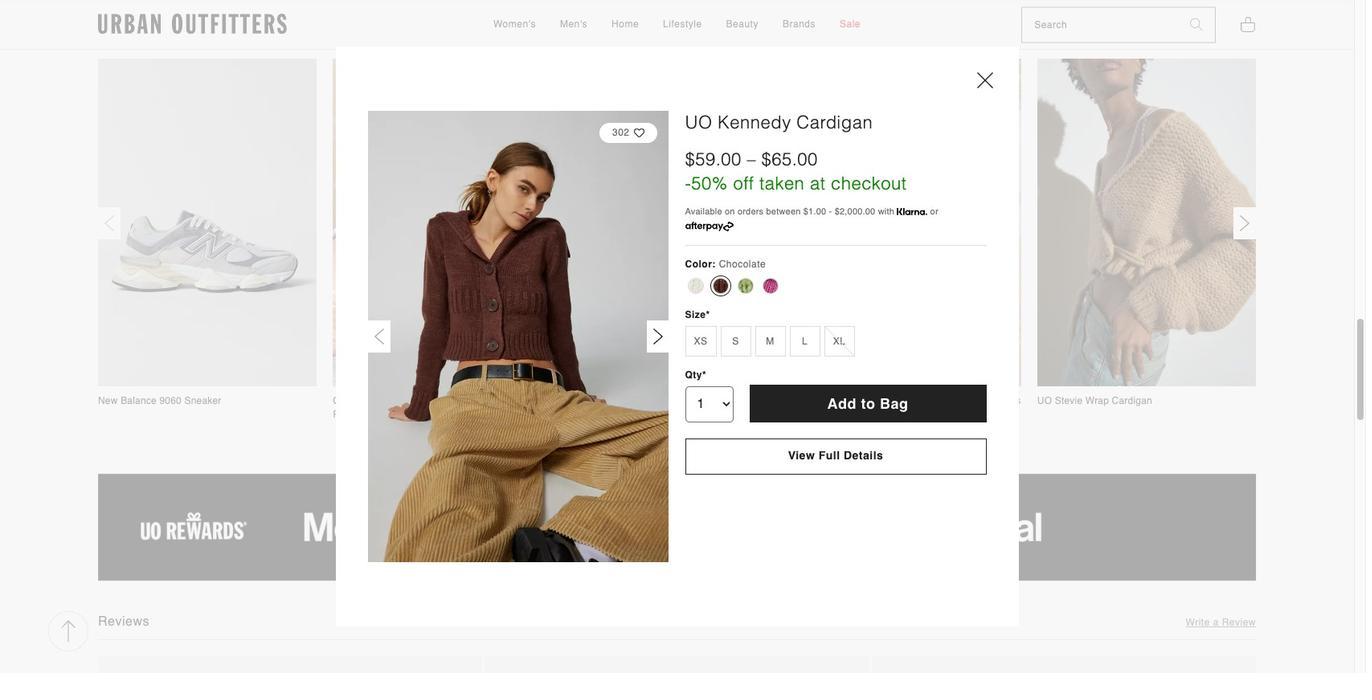 Task type: vqa. For each thing, say whether or not it's contained in the screenshot.
Floral Print image
no



Task type: describe. For each thing, give the bounding box(es) containing it.
people also viewed
[[98, 18, 219, 32]]

off-
[[894, 396, 911, 407]]

xl
[[834, 336, 846, 347]]

shoulder
[[931, 396, 971, 407]]

m
[[766, 336, 775, 347]]

write a review
[[1186, 618, 1257, 629]]

size
[[685, 310, 706, 321]]

original price: $59.00 – $65.00 element
[[685, 148, 818, 172]]

details
[[844, 450, 884, 463]]

dress
[[995, 396, 1021, 407]]

uo kennedy cardigan image
[[568, 59, 787, 387]]

urban outfitters image
[[98, 13, 287, 35]]

from
[[352, 396, 375, 407]]

add
[[828, 395, 857, 412]]

new balance 9060 sneaker link
[[98, 59, 317, 409]]

1 horizontal spatial cardigan
[[797, 112, 873, 132]]

9060
[[160, 396, 182, 407]]

green multi image
[[738, 278, 754, 294]]

1 vertical spatial kennedy
[[586, 396, 625, 407]]

main navigation element
[[349, 1, 1006, 49]]

bounceplush
[[408, 396, 466, 407]]

cabot
[[469, 396, 496, 407]]

1 horizontal spatial kennedy
[[718, 112, 792, 132]]

a
[[1214, 618, 1220, 629]]

with
[[879, 207, 895, 217]]

klarna image
[[898, 208, 928, 215]]

stevie
[[1055, 396, 1083, 407]]

uo kennedy cardigan link
[[568, 59, 787, 409]]

the-
[[911, 396, 932, 407]]

$59.00
[[685, 149, 742, 169]]

ivory image
[[688, 278, 704, 294]]

add to bag button
[[750, 385, 987, 423]]

sydney
[[858, 396, 892, 407]]

write a review button
[[1186, 617, 1257, 631]]

off
[[734, 174, 755, 194]]

view full details link
[[685, 439, 987, 475]]

new balance 9060 sneaker image
[[98, 59, 317, 387]]

1 horizontal spatial uo kennedy cardigan
[[685, 112, 873, 132]]

out from under bounceplush cabot jogger pant
[[333, 396, 529, 421]]

chocolate
[[719, 259, 766, 270]]

l
[[802, 336, 808, 347]]

1 horizontal spatial uo
[[685, 112, 713, 132]]

out from under bounceplush cabot jogger pant image
[[333, 59, 552, 387]]

qty
[[685, 370, 703, 381]]

taken
[[760, 174, 805, 194]]

$59.00 – $65.00 -50% off taken at checkout
[[685, 149, 907, 194]]

uo stevie wrap cardigan
[[1038, 396, 1153, 407]]

review
[[1223, 618, 1257, 629]]



Task type: locate. For each thing, give the bounding box(es) containing it.
0 horizontal spatial uo
[[568, 396, 583, 407]]

uo rewards members get extra points on urban renewal image
[[98, 474, 1257, 582]]

s
[[733, 336, 740, 347]]

cardigan
[[797, 112, 873, 132], [628, 396, 668, 407], [1112, 396, 1153, 407]]

–
[[747, 149, 757, 169]]

- inside $59.00 – $65.00 -50% off taken at checkout
[[685, 174, 692, 194]]

orders
[[738, 207, 764, 217]]

0 vertical spatial uo kennedy cardigan
[[685, 112, 873, 132]]

chocolate image
[[713, 278, 729, 294]]

50%
[[692, 174, 728, 194]]

0 horizontal spatial cardigan
[[628, 396, 668, 407]]

uo for uo kennedy cardigan link
[[568, 396, 583, 407]]

checkout
[[831, 174, 907, 194]]

or
[[931, 207, 939, 217]]

mini
[[974, 396, 993, 407]]

kimchi blue sydney off-the-shoulder mini dress link
[[803, 59, 1022, 409]]

out from under bounceplush cabot jogger pant link
[[333, 59, 552, 422]]

write
[[1186, 618, 1211, 629]]

0 horizontal spatial -
[[685, 174, 692, 194]]

2 horizontal spatial uo
[[1038, 396, 1053, 407]]

on
[[725, 207, 735, 217]]

blue
[[836, 396, 856, 407]]

1 vertical spatial -
[[829, 207, 833, 217]]

0 vertical spatial kennedy
[[718, 112, 792, 132]]

sneaker
[[184, 396, 222, 407]]

new balance 9060 sneaker
[[98, 396, 222, 407]]

out
[[333, 396, 349, 407]]

0 horizontal spatial kennedy
[[586, 396, 625, 407]]

available on orders between $1.00 - $2,000.00 with
[[685, 207, 898, 217]]

between
[[767, 207, 801, 217]]

available
[[685, 207, 723, 217]]

None search field
[[1023, 8, 1179, 42]]

wrap
[[1086, 396, 1110, 407]]

under
[[378, 396, 405, 407]]

reviews
[[98, 615, 150, 630]]

-
[[685, 174, 692, 194], [829, 207, 833, 217]]

1 vertical spatial uo kennedy cardigan
[[568, 396, 668, 407]]

uo up $59.00
[[685, 112, 713, 132]]

color:
[[685, 259, 716, 270]]

$1.00
[[804, 207, 827, 217]]

full
[[819, 450, 841, 463]]

uo right jogger
[[568, 396, 583, 407]]

$65.00
[[762, 149, 818, 169]]

purple multi image
[[763, 278, 779, 294]]

jogger
[[499, 396, 529, 407]]

uo kennedy cardigan
[[685, 112, 873, 132], [568, 396, 668, 407]]

- up available
[[685, 174, 692, 194]]

kimchi blue sydney off-the-shoulder mini dress
[[803, 396, 1021, 407]]

search image
[[1191, 18, 1204, 31]]

color: chocolate
[[685, 259, 766, 270]]

Search text field
[[1023, 8, 1179, 42]]

pant
[[333, 409, 354, 421]]

2 horizontal spatial cardigan
[[1112, 396, 1153, 407]]

afterpay image
[[685, 222, 734, 231]]

viewed
[[174, 18, 219, 32]]

new
[[98, 396, 118, 407]]

add to bag
[[828, 395, 909, 412]]

view full details
[[788, 450, 884, 463]]

302 button
[[600, 115, 657, 151]]

kimchi blue sydney off-the-shoulder mini dress image
[[803, 59, 1022, 387]]

my shopping bag image
[[1241, 15, 1257, 33]]

at
[[810, 174, 826, 194]]

0 horizontal spatial uo kennedy cardigan
[[568, 396, 668, 407]]

people
[[98, 18, 141, 32]]

- right the $1.00 on the top right
[[829, 207, 833, 217]]

bag
[[880, 395, 909, 412]]

uo stevie wrap cardigan link
[[1038, 59, 1257, 409]]

kimchi
[[803, 396, 833, 407]]

uo stevie wrap cardigan image
[[1038, 59, 1257, 387]]

to
[[862, 395, 876, 412]]

uo
[[685, 112, 713, 132], [568, 396, 583, 407], [1038, 396, 1053, 407]]

uo for uo stevie wrap cardigan link
[[1038, 396, 1053, 407]]

302
[[613, 127, 630, 138]]

balance
[[121, 396, 157, 407]]

xs
[[694, 336, 708, 347]]

uo left stevie
[[1038, 396, 1053, 407]]

$2,000.00
[[835, 207, 876, 217]]

0 vertical spatial -
[[685, 174, 692, 194]]

1 horizontal spatial -
[[829, 207, 833, 217]]

kennedy
[[718, 112, 792, 132], [586, 396, 625, 407]]

also
[[144, 18, 170, 32]]

view
[[788, 450, 816, 463]]



